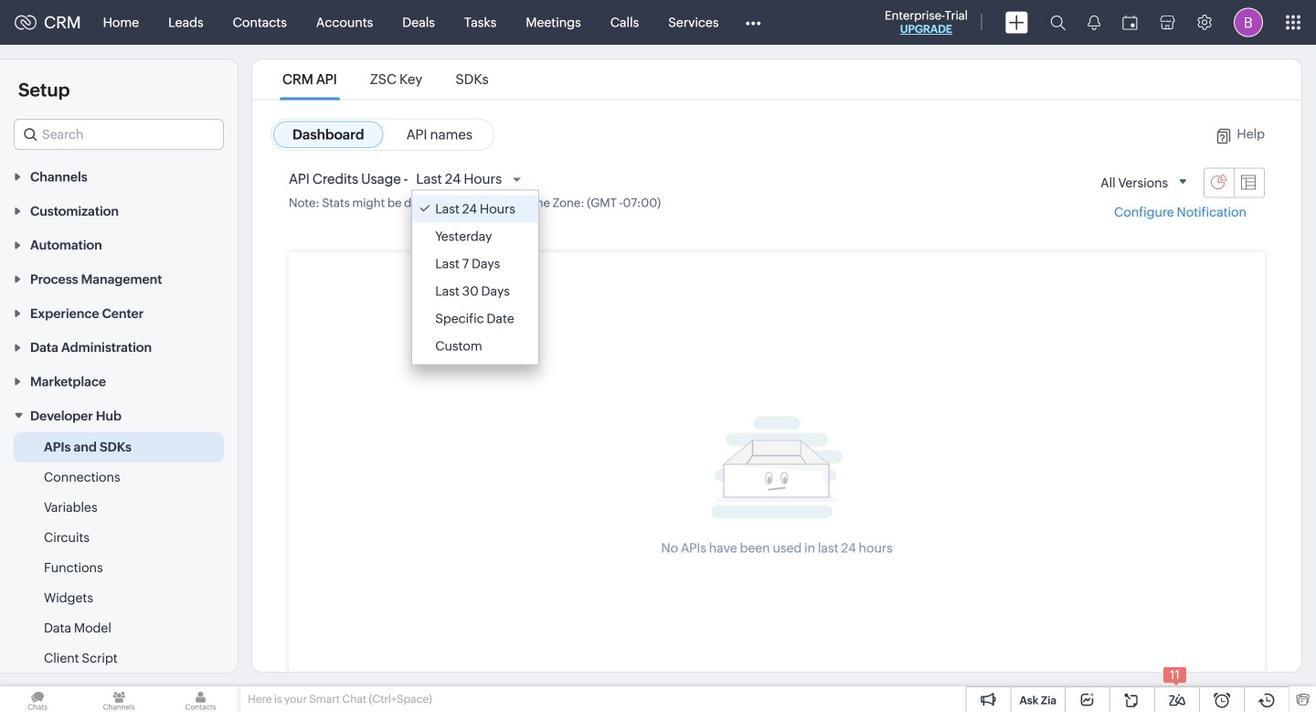 Task type: vqa. For each thing, say whether or not it's contained in the screenshot.
Add image
no



Task type: locate. For each thing, give the bounding box(es) containing it.
region
[[0, 432, 238, 674]]

search image
[[1051, 15, 1066, 30]]

None field
[[14, 119, 224, 150], [1094, 167, 1197, 199], [1094, 167, 1197, 199]]

list
[[266, 59, 505, 99]]

profile image
[[1235, 8, 1264, 37]]

search element
[[1040, 0, 1077, 45]]

create menu element
[[995, 0, 1040, 44]]

calendar image
[[1123, 15, 1139, 30]]

signals element
[[1077, 0, 1112, 45]]

create menu image
[[1006, 11, 1029, 33]]



Task type: describe. For each thing, give the bounding box(es) containing it.
profile element
[[1224, 0, 1275, 44]]

chats image
[[0, 687, 75, 712]]

Other Modules field
[[734, 8, 773, 37]]

logo image
[[15, 15, 37, 30]]

contacts image
[[163, 687, 238, 712]]

channels image
[[82, 687, 157, 712]]

signals image
[[1088, 15, 1101, 30]]

none field the search
[[14, 119, 224, 150]]

Search text field
[[15, 120, 223, 149]]



